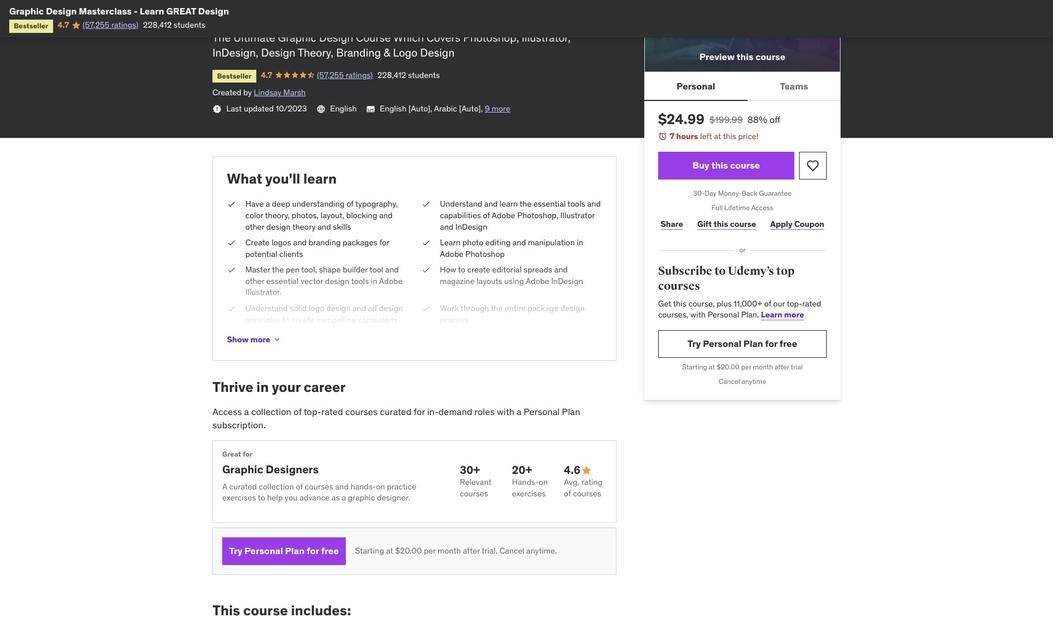 Task type: describe. For each thing, give the bounding box(es) containing it.
tool
[[370, 265, 384, 275]]

plan for the right try personal plan for free link
[[744, 338, 763, 350]]

per for trial.
[[424, 546, 436, 556]]

course,
[[689, 298, 715, 309]]

starting at $20.00 per month after trial. cancel anytime.
[[355, 546, 557, 556]]

illustrator,
[[522, 30, 571, 44]]

adobe inside learn photo editing and manipulation in adobe photoshop
[[440, 249, 464, 259]]

of inside have a deep understanding of typography, color theory, photos, layout, blocking and other design theory and skills
[[347, 199, 354, 209]]

0 vertical spatial (57,255 ratings)
[[83, 20, 139, 30]]

to inside great for graphic designers a curated collection of courses and hands-on practice exercises to help you advance as a graphic designer.
[[258, 493, 265, 503]]

xsmall image for work
[[422, 303, 431, 315]]

photo
[[463, 237, 484, 248]]

and down principles
[[246, 326, 259, 336]]

1 horizontal spatial 228,412 students
[[378, 70, 440, 80]]

have a deep understanding of typography, color theory, photos, layout, blocking and other design theory and skills
[[246, 199, 398, 232]]

tab list containing personal
[[645, 72, 841, 101]]

,
[[481, 103, 483, 114]]

subscription.
[[213, 419, 266, 431]]

adobe inside master the pen tool, shape builder tool and other essential vector design tools in adobe illustrator.
[[379, 276, 403, 286]]

1 vertical spatial 4.7
[[261, 70, 272, 80]]

preview
[[700, 51, 735, 63]]

courses inside great for graphic designers a curated collection of courses and hands-on practice exercises to help you advance as a graphic designer.
[[305, 482, 333, 492]]

11,000+
[[734, 298, 763, 309]]

the
[[213, 30, 231, 44]]

month for trial.
[[438, 546, 461, 556]]

on inside great for graphic designers a curated collection of courses and hands-on practice exercises to help you advance as a graphic designer.
[[376, 482, 385, 492]]

30+
[[460, 464, 480, 477]]

0 vertical spatial at
[[714, 131, 722, 142]]

30-
[[694, 189, 705, 198]]

photos,
[[292, 210, 319, 221]]

and left ad
[[353, 303, 366, 314]]

20+ hands-on exercises
[[512, 464, 548, 499]]

solid
[[290, 303, 307, 314]]

editing
[[486, 237, 511, 248]]

show more button
[[227, 328, 282, 351]]

design inside work through the entire package design process
[[561, 303, 585, 314]]

and inside master the pen tool, shape builder tool and other essential vector design tools in adobe illustrator.
[[385, 265, 399, 275]]

other inside master the pen tool, shape builder tool and other essential vector design tools in adobe illustrator.
[[246, 276, 265, 286]]

personal inside access a collection of top-rated courses curated for in-demand roles with a personal plan subscription.
[[524, 406, 560, 418]]

free for leftmost try personal plan for free link
[[321, 545, 339, 557]]

exercises inside 20+ hands-on exercises
[[512, 489, 546, 499]]

top- inside get this course, plus 11,000+ of our top-rated courses, with personal plan.
[[787, 298, 803, 309]]

at for starting at $20.00 per month after trial. cancel anytime.
[[386, 546, 393, 556]]

which
[[394, 30, 424, 44]]

coupon
[[795, 219, 825, 229]]

essential inside master the pen tool, shape builder tool and other essential vector design tools in adobe illustrator.
[[266, 276, 299, 286]]

layouts
[[477, 276, 503, 286]]

0 horizontal spatial students
[[174, 20, 206, 30]]

learn more
[[761, 310, 805, 320]]

thrive
[[213, 379, 253, 396]]

get this course, plus 11,000+ of our top-rated courses, with personal plan.
[[659, 298, 822, 320]]

graphic designers link
[[222, 463, 319, 477]]

plus
[[717, 298, 732, 309]]

for inside the create logos and branding packages for potential clients
[[380, 237, 389, 248]]

courses,
[[659, 310, 689, 320]]

exercises inside great for graphic designers a curated collection of courses and hands-on practice exercises to help you advance as a graphic designer.
[[222, 493, 256, 503]]

0 horizontal spatial try personal plan for free link
[[222, 538, 346, 565]]

0 vertical spatial 228,412 students
[[143, 20, 206, 30]]

1 vertical spatial bestseller
[[217, 72, 252, 80]]

subscribe to udemy's top courses
[[659, 264, 795, 293]]

1 horizontal spatial (57,255 ratings)
[[317, 70, 373, 80]]

courses inside the subscribe to udemy's top courses
[[659, 279, 701, 293]]

of inside understand and learn the essential tools and capabilities of adobe photoshop, illustrator and indesign
[[483, 210, 490, 221]]

and inside the create logos and branding packages for potential clients
[[293, 237, 307, 248]]

of inside get this course, plus 11,000+ of our top-rated courses, with personal plan.
[[765, 298, 772, 309]]

relevant
[[460, 477, 492, 488]]

in-
[[427, 406, 439, 418]]

designer.
[[377, 493, 410, 503]]

branding
[[309, 237, 341, 248]]

a up subscription.
[[244, 406, 249, 418]]

personal down help
[[245, 545, 283, 557]]

4.6
[[564, 464, 581, 477]]

xsmall image for understand solid logo design and ad design principles to create compelling campaigns and logos
[[227, 303, 236, 315]]

theory
[[293, 222, 316, 232]]

this for get
[[674, 298, 687, 309]]

logo
[[309, 303, 325, 314]]

collection inside great for graphic designers a curated collection of courses and hands-on practice exercises to help you advance as a graphic designer.
[[259, 482, 294, 492]]

photoshop
[[466, 249, 505, 259]]

collection inside access a collection of top-rated courses curated for in-demand roles with a personal plan subscription.
[[251, 406, 291, 418]]

theory,
[[298, 46, 334, 60]]

0 horizontal spatial ratings)
[[111, 20, 139, 30]]

our
[[774, 298, 785, 309]]

a right the "roles"
[[517, 406, 522, 418]]

share
[[661, 219, 683, 229]]

avg. rating of courses
[[564, 477, 603, 499]]

cancel for anytime
[[719, 377, 740, 386]]

lindsay
[[254, 87, 282, 98]]

indesign inside how to create editorial spreads and magazine layouts using adobe indesign
[[551, 276, 583, 286]]

curated inside great for graphic designers a curated collection of courses and hands-on practice exercises to help you advance as a graphic designer.
[[229, 482, 257, 492]]

for down learn more link
[[766, 338, 778, 350]]

to inside the subscribe to udemy's top courses
[[715, 264, 726, 279]]

great for graphic designers a curated collection of courses and hands-on practice exercises to help you advance as a graphic designer.
[[222, 450, 417, 503]]

this for preview
[[737, 51, 754, 63]]

compelling
[[317, 315, 356, 325]]

top
[[777, 264, 795, 279]]

master
[[246, 265, 270, 275]]

alarm image
[[659, 132, 668, 141]]

english [auto], arabic [auto] , 9 more
[[380, 103, 511, 114]]

1 vertical spatial ratings)
[[346, 70, 373, 80]]

created by lindsay marsh
[[213, 87, 306, 98]]

graphic design masterclass - learn great design
[[9, 5, 229, 17]]

great for graphic design masterclass - learn great design
[[166, 5, 196, 17]]

trial
[[791, 363, 803, 371]]

illustrator.
[[246, 287, 282, 298]]

design up compelling
[[327, 303, 351, 314]]

understand solid logo design and ad design principles to create compelling campaigns and logos
[[246, 303, 403, 336]]

hands-
[[351, 482, 376, 492]]

a
[[222, 482, 227, 492]]

the inside work through the entire package design process
[[491, 303, 503, 314]]

try personal plan for free for leftmost try personal plan for free link
[[229, 545, 339, 557]]

- for graphic design masterclass - learn great design
[[134, 5, 138, 17]]

after for trial
[[775, 363, 790, 371]]

learn for you'll
[[304, 170, 337, 187]]

day
[[705, 189, 717, 198]]

design inside have a deep understanding of typography, color theory, photos, layout, blocking and other design theory and skills
[[266, 222, 291, 232]]

0 vertical spatial more
[[492, 103, 511, 114]]

practice
[[387, 482, 417, 492]]

courses inside access a collection of top-rated courses curated for in-demand roles with a personal plan subscription.
[[345, 406, 378, 418]]

xsmall image for learn photo editing and manipulation in adobe photoshop
[[422, 237, 431, 249]]

course for gift this course
[[730, 219, 757, 229]]

anytime.
[[527, 546, 557, 556]]

course
[[356, 30, 391, 44]]

understand for capabilities
[[440, 199, 483, 209]]

shape
[[319, 265, 341, 275]]

0 vertical spatial 228,412
[[143, 20, 172, 30]]

have
[[246, 199, 264, 209]]

english for english
[[330, 103, 357, 114]]

last updated 10/2023
[[226, 103, 307, 114]]

access a collection of top-rated courses curated for in-demand roles with a personal plan subscription.
[[213, 406, 580, 431]]

help
[[267, 493, 283, 503]]

pen
[[286, 265, 300, 275]]

logos inside understand solid logo design and ad design principles to create compelling campaigns and logos
[[261, 326, 281, 336]]

courses inside 30+ relevant courses
[[460, 489, 488, 499]]

indesign,
[[213, 46, 259, 60]]

price!
[[739, 131, 759, 142]]

entire
[[505, 303, 526, 314]]

buy this course
[[693, 160, 760, 171]]

1 horizontal spatial 228,412
[[378, 70, 406, 80]]

designers
[[266, 463, 319, 477]]

clients
[[279, 249, 303, 259]]

month for trial
[[753, 363, 773, 371]]

xsmall image for create logos and branding packages for potential clients
[[227, 237, 236, 249]]

masterclass for graphic design masterclass - learn great design the ultimate graphic design course which covers photoshop, illustrator, indesign, design theory, branding & logo design
[[352, 0, 458, 3]]

apply
[[771, 219, 793, 229]]

guarantee
[[760, 189, 792, 198]]

7 hours left at this price!
[[670, 131, 759, 142]]

free for the right try personal plan for free link
[[780, 338, 798, 350]]

tools inside master the pen tool, shape builder tool and other essential vector design tools in adobe illustrator.
[[351, 276, 369, 286]]

what you'll learn
[[227, 170, 337, 187]]

work
[[440, 303, 459, 314]]

rated inside get this course, plus 11,000+ of our top-rated courses, with personal plan.
[[803, 298, 822, 309]]

personal button
[[645, 72, 748, 100]]

course language image
[[316, 105, 326, 114]]

to inside how to create editorial spreads and magazine layouts using adobe indesign
[[458, 265, 466, 275]]

courses inside avg. rating of courses
[[573, 489, 602, 499]]

in inside learn photo editing and manipulation in adobe photoshop
[[577, 237, 584, 248]]

10/2023
[[276, 103, 307, 114]]

understanding
[[292, 199, 345, 209]]

the inside understand and learn the essential tools and capabilities of adobe photoshop, illustrator and indesign
[[520, 199, 532, 209]]

you
[[285, 493, 298, 503]]

capabilities
[[440, 210, 481, 221]]

course for preview this course
[[756, 51, 786, 63]]

0 vertical spatial (57,255
[[83, 20, 109, 30]]

the inside master the pen tool, shape builder tool and other essential vector design tools in adobe illustrator.
[[272, 265, 284, 275]]

lifetime
[[725, 203, 750, 212]]

access inside access a collection of top-rated courses curated for in-demand roles with a personal plan subscription.
[[213, 406, 242, 418]]

plan for leftmost try personal plan for free link
[[285, 545, 305, 557]]

xsmall image inside show more button
[[273, 335, 282, 344]]

1 horizontal spatial students
[[408, 70, 440, 80]]

demand
[[439, 406, 472, 418]]

create
[[246, 237, 270, 248]]



Task type: locate. For each thing, give the bounding box(es) containing it.
this inside preview this course button
[[737, 51, 754, 63]]

1 vertical spatial course
[[731, 160, 760, 171]]

on up designer.
[[376, 482, 385, 492]]

[auto]
[[459, 103, 481, 114]]

starting inside starting at $20.00 per month after trial cancel anytime
[[683, 363, 708, 371]]

design down theory,
[[266, 222, 291, 232]]

1 vertical spatial learn
[[500, 199, 518, 209]]

design up campaigns
[[379, 303, 403, 314]]

try inside thrive in your career element
[[229, 545, 243, 557]]

- inside graphic design masterclass - learn great design the ultimate graphic design course which covers photoshop, illustrator, indesign, design theory, branding & logo design
[[462, 0, 469, 3]]

with
[[691, 310, 706, 320], [497, 406, 515, 418]]

1 vertical spatial cancel
[[500, 546, 525, 556]]

xsmall image
[[213, 105, 222, 114], [227, 199, 236, 210], [422, 199, 431, 210], [227, 237, 236, 249], [422, 237, 431, 249], [422, 265, 431, 276], [227, 303, 236, 315], [273, 335, 282, 344]]

per inside starting at $20.00 per month after trial cancel anytime
[[742, 363, 752, 371]]

0 horizontal spatial great
[[166, 5, 196, 17]]

indesign inside understand and learn the essential tools and capabilities of adobe photoshop, illustrator and indesign
[[456, 222, 488, 232]]

and up as
[[335, 482, 349, 492]]

0 horizontal spatial in
[[257, 379, 269, 396]]

0 horizontal spatial on
[[376, 482, 385, 492]]

of inside great for graphic designers a curated collection of courses and hands-on practice exercises to help you advance as a graphic designer.
[[296, 482, 303, 492]]

tools up illustrator
[[568, 199, 586, 209]]

more for learn more
[[785, 310, 805, 320]]

courses down relevant
[[460, 489, 488, 499]]

0 horizontal spatial more
[[251, 334, 270, 345]]

learn inside learn photo editing and manipulation in adobe photoshop
[[440, 237, 461, 248]]

create inside understand solid logo design and ad design principles to create compelling campaigns and logos
[[292, 315, 315, 325]]

xsmall image left photo
[[422, 237, 431, 249]]

1 vertical spatial great
[[166, 5, 196, 17]]

0 vertical spatial masterclass
[[352, 0, 458, 3]]

0 vertical spatial top-
[[787, 298, 803, 309]]

1 horizontal spatial -
[[462, 0, 469, 3]]

create inside how to create editorial spreads and magazine layouts using adobe indesign
[[468, 265, 490, 275]]

left
[[700, 131, 712, 142]]

bestseller
[[14, 22, 48, 30], [217, 72, 252, 80]]

last
[[226, 103, 242, 114]]

tool,
[[301, 265, 317, 275]]

per for trial
[[742, 363, 752, 371]]

wishlist image
[[806, 159, 820, 173]]

1 vertical spatial try
[[229, 545, 243, 557]]

1 vertical spatial other
[[246, 276, 265, 286]]

[auto], arabic
[[409, 103, 457, 114]]

0 horizontal spatial (57,255
[[83, 20, 109, 30]]

(57,255 ratings) down branding
[[317, 70, 373, 80]]

for left in-
[[414, 406, 425, 418]]

teams
[[780, 80, 809, 92]]

xsmall image left have
[[227, 199, 236, 210]]

rated inside access a collection of top-rated courses curated for in-demand roles with a personal plan subscription.
[[321, 406, 343, 418]]

(57,255 down the graphic design masterclass - learn great design
[[83, 20, 109, 30]]

2 vertical spatial at
[[386, 546, 393, 556]]

0 horizontal spatial top-
[[304, 406, 322, 418]]

0 horizontal spatial plan
[[285, 545, 305, 557]]

0 horizontal spatial starting
[[355, 546, 384, 556]]

logos inside the create logos and branding packages for potential clients
[[272, 237, 291, 248]]

access inside 30-day money-back guarantee full lifetime access
[[752, 203, 774, 212]]

of inside access a collection of top-rated courses curated for in-demand roles with a personal plan subscription.
[[294, 406, 302, 418]]

0 horizontal spatial per
[[424, 546, 436, 556]]

of up the 'you' on the left bottom of the page
[[296, 482, 303, 492]]

4.7 down the graphic design masterclass - learn great design
[[58, 20, 69, 30]]

after for trial.
[[463, 546, 480, 556]]

apply coupon button
[[768, 213, 827, 236]]

xsmall image for have a deep understanding of typography, color theory, photos, layout, blocking and other design theory and skills
[[227, 199, 236, 210]]

1 vertical spatial top-
[[304, 406, 322, 418]]

to left udemy's
[[715, 264, 726, 279]]

1 horizontal spatial more
[[492, 103, 511, 114]]

at
[[714, 131, 722, 142], [709, 363, 715, 371], [386, 546, 393, 556]]

with inside access a collection of top-rated courses curated for in-demand roles with a personal plan subscription.
[[497, 406, 515, 418]]

0 vertical spatial try personal plan for free
[[688, 338, 798, 350]]

starting for starting at $20.00 per month after trial. cancel anytime.
[[355, 546, 384, 556]]

potential
[[246, 249, 277, 259]]

understand up capabilities
[[440, 199, 483, 209]]

avg.
[[564, 477, 580, 488]]

of left our
[[765, 298, 772, 309]]

photoshop, up "manipulation"
[[518, 210, 559, 221]]

blocking
[[347, 210, 377, 221]]

0 vertical spatial students
[[174, 20, 206, 30]]

0 vertical spatial learn
[[304, 170, 337, 187]]

gift this course
[[698, 219, 757, 229]]

create logos and branding packages for potential clients
[[246, 237, 389, 259]]

0 horizontal spatial 4.7
[[58, 20, 69, 30]]

at for starting at $20.00 per month after trial cancel anytime
[[709, 363, 715, 371]]

xsmall image left last
[[213, 105, 222, 114]]

course
[[756, 51, 786, 63], [731, 160, 760, 171], [730, 219, 757, 229]]

english for english [auto], arabic [auto] , 9 more
[[380, 103, 407, 114]]

tools down builder
[[351, 276, 369, 286]]

tools inside understand and learn the essential tools and capabilities of adobe photoshop, illustrator and indesign
[[568, 199, 586, 209]]

gift this course link
[[695, 213, 759, 236]]

more for show more
[[251, 334, 270, 345]]

great for graphic design masterclass - learn great design the ultimate graphic design course which covers photoshop, illustrator, indesign, design theory, branding & logo design
[[527, 0, 587, 3]]

&
[[384, 46, 391, 60]]

in down tool
[[371, 276, 378, 286]]

plan inside access a collection of top-rated courses curated for in-demand roles with a personal plan subscription.
[[562, 406, 580, 418]]

starting down graphic
[[355, 546, 384, 556]]

and right tool
[[385, 265, 399, 275]]

graphic inside great for graphic designers a curated collection of courses and hands-on practice exercises to help you advance as a graphic designer.
[[222, 463, 263, 477]]

try personal plan for free link up starting at $20.00 per month after trial cancel anytime
[[659, 330, 827, 358]]

personal up starting at $20.00 per month after trial cancel anytime
[[703, 338, 742, 350]]

on right 20+ on the bottom
[[539, 477, 548, 488]]

exercises down "a"
[[222, 493, 256, 503]]

0 vertical spatial with
[[691, 310, 706, 320]]

88%
[[748, 114, 768, 126]]

1 vertical spatial with
[[497, 406, 515, 418]]

1 vertical spatial (57,255
[[317, 70, 344, 80]]

1 vertical spatial in
[[371, 276, 378, 286]]

1 horizontal spatial after
[[775, 363, 790, 371]]

0 vertical spatial xsmall image
[[227, 265, 236, 276]]

apply coupon
[[771, 219, 825, 229]]

a inside great for graphic designers a curated collection of courses and hands-on practice exercises to help you advance as a graphic designer.
[[342, 493, 346, 503]]

0 vertical spatial essential
[[534, 199, 566, 209]]

cancel
[[719, 377, 740, 386], [500, 546, 525, 556]]

xsmall image for understand and learn the essential tools and capabilities of adobe photoshop, illustrator and indesign
[[422, 199, 431, 210]]

tab list
[[645, 72, 841, 101]]

0 horizontal spatial 228,412 students
[[143, 20, 206, 30]]

logo
[[393, 46, 418, 60]]

free inside thrive in your career element
[[321, 545, 339, 557]]

of down your
[[294, 406, 302, 418]]

show
[[227, 334, 249, 345]]

learn
[[304, 170, 337, 187], [500, 199, 518, 209]]

at inside thrive in your career element
[[386, 546, 393, 556]]

0 vertical spatial ratings)
[[111, 20, 139, 30]]

money-
[[719, 189, 742, 198]]

design
[[266, 222, 291, 232], [325, 276, 350, 286], [327, 303, 351, 314], [379, 303, 403, 314], [561, 303, 585, 314]]

how to create editorial spreads and magazine layouts using adobe indesign
[[440, 265, 583, 286]]

logos up clients
[[272, 237, 291, 248]]

more down our
[[785, 310, 805, 320]]

created
[[213, 87, 242, 98]]

228,412 students down logo at the top of the page
[[378, 70, 440, 80]]

1 vertical spatial tools
[[351, 276, 369, 286]]

1 horizontal spatial indesign
[[551, 276, 583, 286]]

2 vertical spatial in
[[257, 379, 269, 396]]

0 horizontal spatial month
[[438, 546, 461, 556]]

cancel inside starting at $20.00 per month after trial cancel anytime
[[719, 377, 740, 386]]

1 vertical spatial 228,412
[[378, 70, 406, 80]]

month inside thrive in your career element
[[438, 546, 461, 556]]

how
[[440, 265, 456, 275]]

to inside understand solid logo design and ad design principles to create compelling campaigns and logos
[[282, 315, 290, 325]]

1 vertical spatial xsmall image
[[422, 303, 431, 315]]

photoshop, inside graphic design masterclass - learn great design the ultimate graphic design course which covers photoshop, illustrator, indesign, design theory, branding & logo design
[[463, 30, 519, 44]]

learn up editing
[[500, 199, 518, 209]]

free up trial
[[780, 338, 798, 350]]

starting at $20.00 per month after trial cancel anytime
[[683, 363, 803, 386]]

starting down courses,
[[683, 363, 708, 371]]

1 horizontal spatial plan
[[562, 406, 580, 418]]

month left trial.
[[438, 546, 461, 556]]

exercises
[[512, 489, 546, 499], [222, 493, 256, 503]]

1 vertical spatial (57,255 ratings)
[[317, 70, 373, 80]]

adobe inside understand and learn the essential tools and capabilities of adobe photoshop, illustrator and indesign
[[492, 210, 516, 221]]

top- right our
[[787, 298, 803, 309]]

cancel right trial.
[[500, 546, 525, 556]]

create down solid
[[292, 315, 315, 325]]

curated inside access a collection of top-rated courses curated for in-demand roles with a personal plan subscription.
[[380, 406, 412, 418]]

photoshop,
[[463, 30, 519, 44], [518, 210, 559, 221]]

1 vertical spatial curated
[[229, 482, 257, 492]]

try personal plan for free inside thrive in your career element
[[229, 545, 339, 557]]

xsmall image for master
[[227, 265, 236, 276]]

the left entire
[[491, 303, 503, 314]]

create up layouts
[[468, 265, 490, 275]]

udemy's
[[728, 264, 774, 279]]

0 vertical spatial curated
[[380, 406, 412, 418]]

learn inside graphic design masterclass - learn great design the ultimate graphic design course which covers photoshop, illustrator, indesign, design theory, branding & logo design
[[474, 0, 523, 3]]

theory,
[[265, 210, 290, 221]]

english right the closed captions image
[[380, 103, 407, 114]]

7
[[670, 131, 675, 142]]

month up anytime
[[753, 363, 773, 371]]

0 horizontal spatial -
[[134, 5, 138, 17]]

small image
[[581, 465, 592, 476]]

in left your
[[257, 379, 269, 396]]

with right the "roles"
[[497, 406, 515, 418]]

1 vertical spatial create
[[292, 315, 315, 325]]

xsmall image
[[227, 265, 236, 276], [422, 303, 431, 315]]

xsmall image left "create"
[[227, 237, 236, 249]]

0 vertical spatial free
[[780, 338, 798, 350]]

this inside buy this course 'button'
[[712, 160, 729, 171]]

0 horizontal spatial free
[[321, 545, 339, 557]]

this
[[737, 51, 754, 63], [723, 131, 737, 142], [712, 160, 729, 171], [714, 219, 729, 229], [674, 298, 687, 309]]

and up editing
[[485, 199, 498, 209]]

xsmall image left master
[[227, 265, 236, 276]]

this inside gift this course link
[[714, 219, 729, 229]]

try personal plan for free down the 'you' on the left bottom of the page
[[229, 545, 339, 557]]

back
[[742, 189, 758, 198]]

learn
[[474, 0, 523, 3], [140, 5, 164, 17], [440, 237, 461, 248], [761, 310, 783, 320]]

0 horizontal spatial bestseller
[[14, 22, 48, 30]]

this right preview
[[737, 51, 754, 63]]

english right course language "image"
[[330, 103, 357, 114]]

a inside have a deep understanding of typography, color theory, photos, layout, blocking and other design theory and skills
[[266, 199, 270, 209]]

course for buy this course
[[731, 160, 760, 171]]

a left deep
[[266, 199, 270, 209]]

get
[[659, 298, 672, 309]]

1 vertical spatial 228,412 students
[[378, 70, 440, 80]]

indesign
[[456, 222, 488, 232], [551, 276, 583, 286]]

0 horizontal spatial english
[[330, 103, 357, 114]]

using
[[505, 276, 524, 286]]

illustrator
[[561, 210, 595, 221]]

for inside great for graphic designers a curated collection of courses and hands-on practice exercises to help you advance as a graphic designer.
[[243, 450, 253, 459]]

0 vertical spatial try
[[688, 338, 701, 350]]

or
[[740, 245, 746, 254]]

1 horizontal spatial great
[[527, 0, 587, 3]]

learn photo editing and manipulation in adobe photoshop
[[440, 237, 584, 259]]

ratings) down the graphic design masterclass - learn great design
[[111, 20, 139, 30]]

indesign down spreads
[[551, 276, 583, 286]]

plan
[[744, 338, 763, 350], [562, 406, 580, 418], [285, 545, 305, 557]]

1 horizontal spatial try personal plan for free link
[[659, 330, 827, 358]]

2 other from the top
[[246, 276, 265, 286]]

hours
[[677, 131, 699, 142]]

for
[[380, 237, 389, 248], [766, 338, 778, 350], [414, 406, 425, 418], [243, 450, 253, 459], [307, 545, 319, 557]]

vector
[[301, 276, 323, 286]]

and inside great for graphic designers a curated collection of courses and hands-on practice exercises to help you advance as a graphic designer.
[[335, 482, 349, 492]]

month inside starting at $20.00 per month after trial cancel anytime
[[753, 363, 773, 371]]

with inside get this course, plus 11,000+ of our top-rated courses, with personal plan.
[[691, 310, 706, 320]]

in
[[577, 237, 584, 248], [371, 276, 378, 286], [257, 379, 269, 396]]

of inside avg. rating of courses
[[564, 489, 571, 499]]

1 horizontal spatial cancel
[[719, 377, 740, 386]]

and down capabilities
[[440, 222, 454, 232]]

1 horizontal spatial bestseller
[[217, 72, 252, 80]]

more right 9
[[492, 103, 511, 114]]

0 horizontal spatial try personal plan for free
[[229, 545, 339, 557]]

1 vertical spatial essential
[[266, 276, 299, 286]]

try
[[688, 338, 701, 350], [229, 545, 243, 557]]

cancel for anytime.
[[500, 546, 525, 556]]

top- inside access a collection of top-rated courses curated for in-demand roles with a personal plan subscription.
[[304, 406, 322, 418]]

learn for and
[[500, 199, 518, 209]]

great
[[222, 450, 241, 459]]

what
[[227, 170, 262, 187]]

photoshop, inside understand and learn the essential tools and capabilities of adobe photoshop, illustrator and indesign
[[518, 210, 559, 221]]

2 english from the left
[[380, 103, 407, 114]]

access
[[752, 203, 774, 212], [213, 406, 242, 418]]

personal inside get this course, plus 11,000+ of our top-rated courses, with personal plan.
[[708, 310, 740, 320]]

- for graphic design masterclass - learn great design the ultimate graphic design course which covers photoshop, illustrator, indesign, design theory, branding & logo design
[[462, 0, 469, 3]]

4.7 up lindsay at the left top of the page
[[261, 70, 272, 80]]

after inside thrive in your career element
[[463, 546, 480, 556]]

0 vertical spatial tools
[[568, 199, 586, 209]]

adobe down tool
[[379, 276, 403, 286]]

1 horizontal spatial free
[[780, 338, 798, 350]]

228,412 students
[[143, 20, 206, 30], [378, 70, 440, 80]]

after left trial
[[775, 363, 790, 371]]

1 horizontal spatial 4.7
[[261, 70, 272, 80]]

0 horizontal spatial $20.00
[[395, 546, 422, 556]]

course inside 'button'
[[731, 160, 760, 171]]

after inside starting at $20.00 per month after trial cancel anytime
[[775, 363, 790, 371]]

indesign down capabilities
[[456, 222, 488, 232]]

masterclass inside graphic design masterclass - learn great design the ultimate graphic design course which covers photoshop, illustrator, indesign, design theory, branding & logo design
[[352, 0, 458, 3]]

the left pen
[[272, 265, 284, 275]]

1 english from the left
[[330, 103, 357, 114]]

0 horizontal spatial understand
[[246, 303, 288, 314]]

for inside access a collection of top-rated courses curated for in-demand roles with a personal plan subscription.
[[414, 406, 425, 418]]

30-day money-back guarantee full lifetime access
[[694, 189, 792, 212]]

a right as
[[342, 493, 346, 503]]

this inside get this course, plus 11,000+ of our top-rated courses, with personal plan.
[[674, 298, 687, 309]]

of
[[347, 199, 354, 209], [483, 210, 490, 221], [765, 298, 772, 309], [294, 406, 302, 418], [296, 482, 303, 492], [564, 489, 571, 499]]

1 vertical spatial after
[[463, 546, 480, 556]]

adobe inside how to create editorial spreads and magazine layouts using adobe indesign
[[526, 276, 550, 286]]

thrive in your career element
[[213, 379, 617, 575]]

personal inside personal button
[[677, 80, 716, 92]]

essential
[[534, 199, 566, 209], [266, 276, 299, 286]]

1 horizontal spatial $20.00
[[717, 363, 740, 371]]

20+
[[512, 464, 532, 477]]

collection down thrive in your career
[[251, 406, 291, 418]]

0 horizontal spatial 228,412
[[143, 20, 172, 30]]

more inside button
[[251, 334, 270, 345]]

try personal plan for free down plan.
[[688, 338, 798, 350]]

in down illustrator
[[577, 237, 584, 248]]

1 other from the top
[[246, 222, 265, 232]]

228,412 down &
[[378, 70, 406, 80]]

0 horizontal spatial with
[[497, 406, 515, 418]]

(57,255 down theory,
[[317, 70, 344, 80]]

and inside learn photo editing and manipulation in adobe photoshop
[[513, 237, 526, 248]]

for right packages
[[380, 237, 389, 248]]

career
[[304, 379, 346, 396]]

ultimate
[[234, 30, 275, 44]]

starting for starting at $20.00 per month after trial cancel anytime
[[683, 363, 708, 371]]

xsmall image for last updated 10/2023
[[213, 105, 222, 114]]

1 vertical spatial students
[[408, 70, 440, 80]]

design right package
[[561, 303, 585, 314]]

deep
[[272, 199, 290, 209]]

and down layout,
[[318, 222, 331, 232]]

0 horizontal spatial create
[[292, 315, 315, 325]]

course down lifetime
[[730, 219, 757, 229]]

understand inside understand and learn the essential tools and capabilities of adobe photoshop, illustrator and indesign
[[440, 199, 483, 209]]

closed captions image
[[366, 104, 375, 114]]

preview this course
[[700, 51, 786, 63]]

free down as
[[321, 545, 339, 557]]

master the pen tool, shape builder tool and other essential vector design tools in adobe illustrator.
[[246, 265, 403, 298]]

$20.00
[[717, 363, 740, 371], [395, 546, 422, 556]]

other inside have a deep understanding of typography, color theory, photos, layout, blocking and other design theory and skills
[[246, 222, 265, 232]]

xsmall image up show
[[227, 303, 236, 315]]

1 vertical spatial per
[[424, 546, 436, 556]]

with down course, at right
[[691, 310, 706, 320]]

1 horizontal spatial try
[[688, 338, 701, 350]]

per
[[742, 363, 752, 371], [424, 546, 436, 556]]

1 vertical spatial collection
[[259, 482, 294, 492]]

0 horizontal spatial access
[[213, 406, 242, 418]]

$20.00 inside starting at $20.00 per month after trial cancel anytime
[[717, 363, 740, 371]]

of up blocking
[[347, 199, 354, 209]]

personal down preview
[[677, 80, 716, 92]]

top- down career
[[304, 406, 322, 418]]

courses down rating on the bottom right
[[573, 489, 602, 499]]

other down color
[[246, 222, 265, 232]]

course up teams at the top of the page
[[756, 51, 786, 63]]

in inside master the pen tool, shape builder tool and other essential vector design tools in adobe illustrator.
[[371, 276, 378, 286]]

logos down principles
[[261, 326, 281, 336]]

on inside 20+ hands-on exercises
[[539, 477, 548, 488]]

0 vertical spatial starting
[[683, 363, 708, 371]]

starting inside thrive in your career element
[[355, 546, 384, 556]]

0 vertical spatial the
[[520, 199, 532, 209]]

0 horizontal spatial try
[[229, 545, 243, 557]]

full
[[712, 203, 723, 212]]

try personal plan for free for the right try personal plan for free link
[[688, 338, 798, 350]]

process
[[440, 315, 469, 325]]

try personal plan for free link down the 'you' on the left bottom of the page
[[222, 538, 346, 565]]

1 horizontal spatial with
[[691, 310, 706, 320]]

design down shape
[[325, 276, 350, 286]]

to left help
[[258, 493, 265, 503]]

english
[[330, 103, 357, 114], [380, 103, 407, 114]]

this for buy
[[712, 160, 729, 171]]

$20.00 inside thrive in your career element
[[395, 546, 422, 556]]

1 horizontal spatial ratings)
[[346, 70, 373, 80]]

adobe
[[492, 210, 516, 221], [440, 249, 464, 259], [379, 276, 403, 286], [526, 276, 550, 286]]

this for gift
[[714, 219, 729, 229]]

masterclass for graphic design masterclass - learn great design
[[79, 5, 132, 17]]

subscribe
[[659, 264, 713, 279]]

and down typography,
[[379, 210, 393, 221]]

for down advance
[[307, 545, 319, 557]]

design inside master the pen tool, shape builder tool and other essential vector design tools in adobe illustrator.
[[325, 276, 350, 286]]

$20.00 for starting at $20.00 per month after trial. cancel anytime.
[[395, 546, 422, 556]]

1 vertical spatial month
[[438, 546, 461, 556]]

ad
[[368, 303, 377, 314]]

work through the entire package design process
[[440, 303, 585, 325]]

9 more button
[[485, 103, 511, 115]]

2 vertical spatial course
[[730, 219, 757, 229]]

0 horizontal spatial rated
[[321, 406, 343, 418]]

course inside button
[[756, 51, 786, 63]]

typography,
[[356, 199, 398, 209]]

essential down pen
[[266, 276, 299, 286]]

xsmall image left capabilities
[[422, 199, 431, 210]]

0 vertical spatial per
[[742, 363, 752, 371]]

starting
[[683, 363, 708, 371], [355, 546, 384, 556]]

spreads
[[524, 265, 553, 275]]

learn inside understand and learn the essential tools and capabilities of adobe photoshop, illustrator and indesign
[[500, 199, 518, 209]]

lindsay marsh link
[[254, 87, 306, 98]]

1 vertical spatial try personal plan for free
[[229, 545, 339, 557]]

this down $199.99
[[723, 131, 737, 142]]

to up 'magazine'
[[458, 265, 466, 275]]

essential inside understand and learn the essential tools and capabilities of adobe photoshop, illustrator and indesign
[[534, 199, 566, 209]]

understand for principles
[[246, 303, 288, 314]]

0 vertical spatial plan
[[744, 338, 763, 350]]

great inside graphic design masterclass - learn great design the ultimate graphic design course which covers photoshop, illustrator, indesign, design theory, branding & logo design
[[527, 0, 587, 3]]

at inside starting at $20.00 per month after trial cancel anytime
[[709, 363, 715, 371]]

package
[[528, 303, 559, 314]]

0 vertical spatial photoshop,
[[463, 30, 519, 44]]

courses down the subscribe
[[659, 279, 701, 293]]

cancel left anytime
[[719, 377, 740, 386]]

and inside how to create editorial spreads and magazine layouts using adobe indesign
[[555, 265, 568, 275]]

cancel inside thrive in your career element
[[500, 546, 525, 556]]

essential up illustrator
[[534, 199, 566, 209]]

1 horizontal spatial per
[[742, 363, 752, 371]]

$20.00 for starting at $20.00 per month after trial cancel anytime
[[717, 363, 740, 371]]

1 vertical spatial understand
[[246, 303, 288, 314]]

collection up help
[[259, 482, 294, 492]]

in inside thrive in your career element
[[257, 379, 269, 396]]

xsmall image left work
[[422, 303, 431, 315]]

understand inside understand solid logo design and ad design principles to create compelling campaigns and logos
[[246, 303, 288, 314]]

and up illustrator
[[588, 199, 601, 209]]

photoshop, right covers
[[463, 30, 519, 44]]

1 horizontal spatial on
[[539, 477, 548, 488]]

principles
[[246, 315, 281, 325]]

anytime
[[742, 377, 767, 386]]

1 vertical spatial the
[[272, 265, 284, 275]]

off
[[770, 114, 781, 126]]

preview this course button
[[645, 0, 841, 72]]

teams button
[[748, 72, 841, 100]]

rated down career
[[321, 406, 343, 418]]

0 vertical spatial bestseller
[[14, 22, 48, 30]]

2 vertical spatial the
[[491, 303, 503, 314]]

0 vertical spatial -
[[462, 0, 469, 3]]

0 horizontal spatial indesign
[[456, 222, 488, 232]]

xsmall image for how to create editorial spreads and magazine layouts using adobe indesign
[[422, 265, 431, 276]]

1 horizontal spatial top-
[[787, 298, 803, 309]]

try personal plan for free
[[688, 338, 798, 350], [229, 545, 339, 557]]

0 vertical spatial try personal plan for free link
[[659, 330, 827, 358]]



Task type: vqa. For each thing, say whether or not it's contained in the screenshot.
Learn within Graphic Design Masterclass - Learn Great Design The Ultimate Graphic Design Course Which Covers Photoshop, Illustrator, Indesign, Design Theory, Branding & Logo Design
yes



